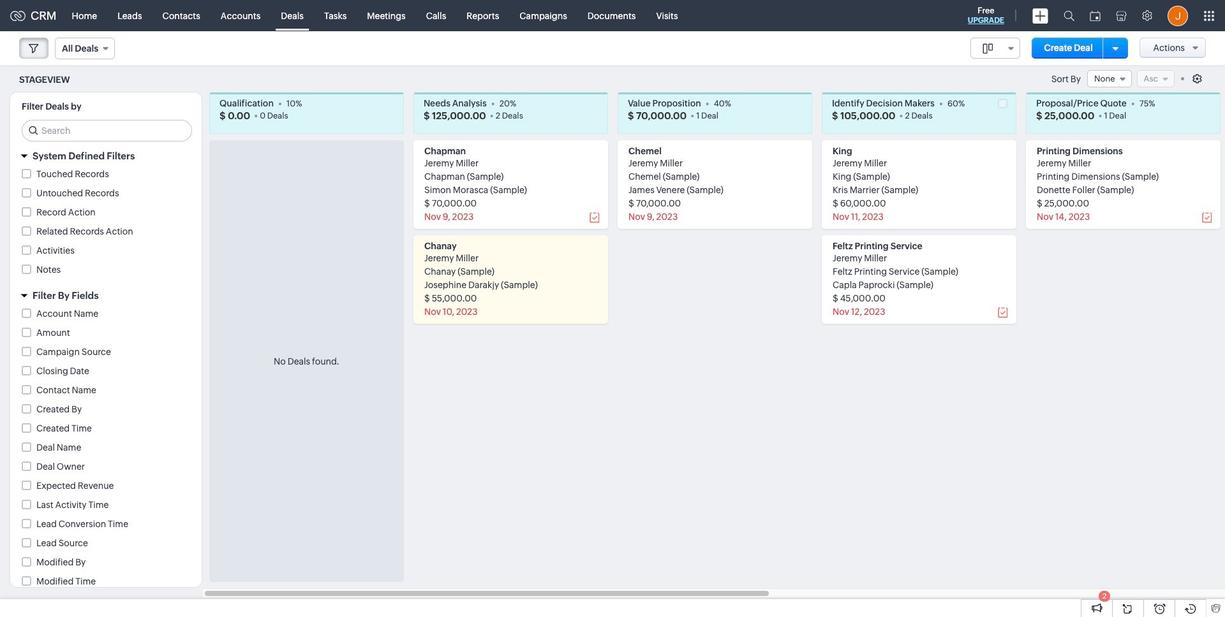Task type: locate. For each thing, give the bounding box(es) containing it.
calendar image
[[1090, 11, 1101, 21]]

Search text field
[[22, 121, 192, 141]]

logo image
[[10, 11, 26, 21]]

none field size
[[971, 38, 1021, 59]]

search image
[[1064, 10, 1075, 21]]

create menu element
[[1025, 0, 1056, 31]]

search element
[[1056, 0, 1083, 31]]

create menu image
[[1033, 8, 1049, 23]]

profile image
[[1168, 5, 1189, 26]]

None field
[[55, 38, 115, 59], [971, 38, 1021, 59], [1088, 70, 1132, 87], [55, 38, 115, 59], [1088, 70, 1132, 87]]



Task type: vqa. For each thing, say whether or not it's contained in the screenshot.
size FIELD
yes



Task type: describe. For each thing, give the bounding box(es) containing it.
size image
[[983, 43, 993, 54]]

profile element
[[1161, 0, 1196, 31]]



